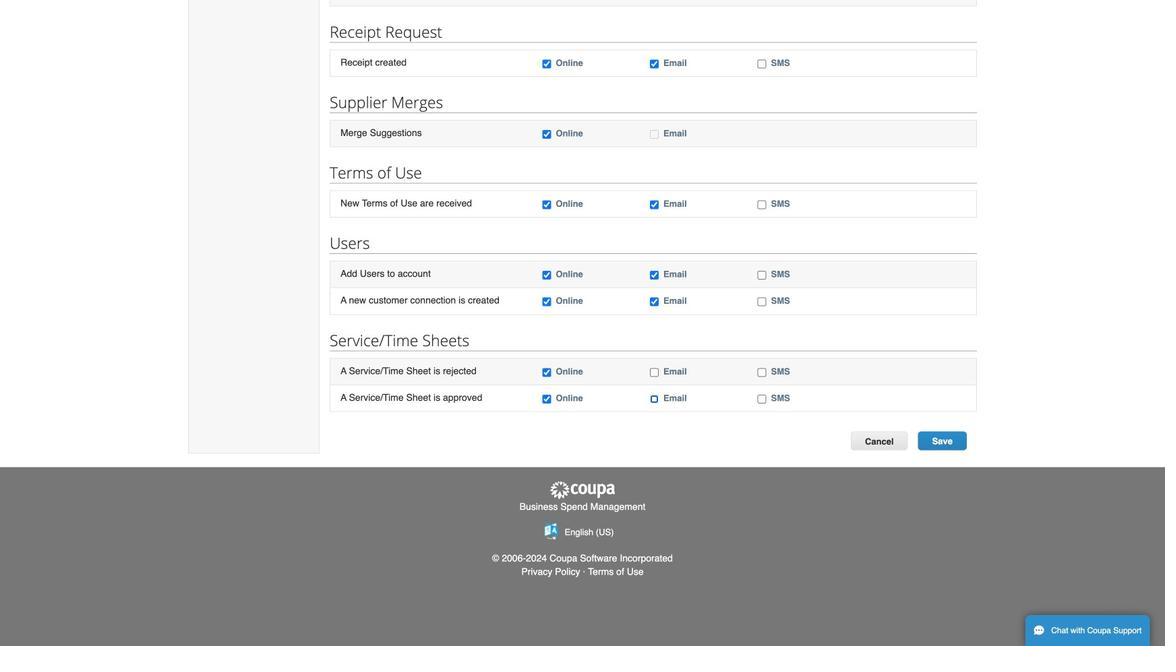 Task type: vqa. For each thing, say whether or not it's contained in the screenshot.
option
yes



Task type: locate. For each thing, give the bounding box(es) containing it.
None checkbox
[[650, 60, 659, 68], [650, 201, 659, 209], [650, 271, 659, 280], [542, 368, 551, 377], [650, 368, 659, 377], [542, 395, 551, 404], [650, 395, 659, 404], [650, 60, 659, 68], [650, 201, 659, 209], [650, 271, 659, 280], [542, 368, 551, 377], [650, 368, 659, 377], [542, 395, 551, 404], [650, 395, 659, 404]]

None checkbox
[[542, 60, 551, 68], [758, 60, 767, 68], [542, 130, 551, 139], [650, 130, 659, 139], [542, 201, 551, 209], [758, 201, 767, 209], [542, 271, 551, 280], [758, 271, 767, 280], [542, 298, 551, 307], [650, 298, 659, 307], [758, 298, 767, 307], [758, 368, 767, 377], [758, 395, 767, 404], [542, 60, 551, 68], [758, 60, 767, 68], [542, 130, 551, 139], [650, 130, 659, 139], [542, 201, 551, 209], [758, 201, 767, 209], [542, 271, 551, 280], [758, 271, 767, 280], [542, 298, 551, 307], [650, 298, 659, 307], [758, 298, 767, 307], [758, 368, 767, 377], [758, 395, 767, 404]]



Task type: describe. For each thing, give the bounding box(es) containing it.
coupa supplier portal image
[[549, 481, 616, 500]]



